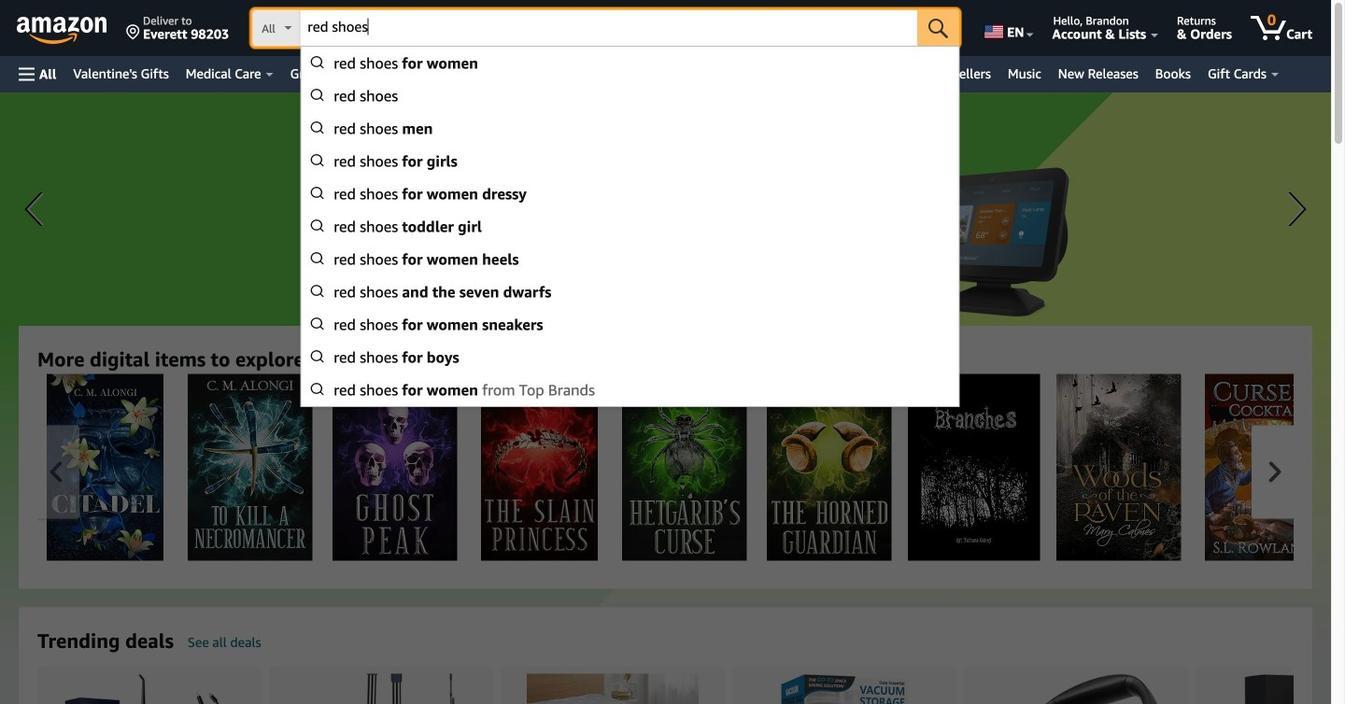 Task type: locate. For each thing, give the bounding box(es) containing it.
5 search suggestion image from the top
[[307, 249, 328, 270]]

2 vertical spatial search suggestion image
[[307, 380, 328, 400]]

2 list from the top
[[37, 667, 1346, 705]]

6 search suggestion image from the top
[[307, 282, 328, 302]]

0 vertical spatial search suggestion image
[[307, 151, 328, 171]]

4 search suggestion image from the top
[[307, 184, 328, 204]]

amazon image
[[17, 17, 107, 45]]

1 vertical spatial list
[[37, 667, 1346, 705]]

search suggestion image
[[307, 151, 328, 171], [307, 216, 328, 237], [307, 380, 328, 400]]

list
[[37, 374, 1346, 561], [37, 667, 1346, 705]]

2 search suggestion image from the top
[[307, 216, 328, 237]]

None search field
[[252, 9, 960, 49]]

0 vertical spatial list
[[37, 374, 1346, 561]]

3 search suggestion image from the top
[[307, 380, 328, 400]]

None submit
[[918, 9, 960, 47]]

Search Amazon text field
[[300, 10, 918, 46]]

main content
[[0, 93, 1346, 705]]

iron °flask sports water bottle (wide straw lid) image
[[1221, 674, 1346, 705]]

cursed cocktails: a cozy fantasy (tales of aedrea) image
[[1205, 374, 1322, 561]]

woods of the raven image
[[1057, 374, 1181, 561]]

tozo ht2 hybrid active noise cancelling headphones, wireless over ear bluetooth headphones, 60h playtime, hi-res audio... image
[[990, 674, 1162, 705]]

3 search suggestion image from the top
[[307, 118, 328, 139]]

coslus water dental flosser teeth pick: portable cordless oral irrigator 300ml rechargeable travel irrigation cleaner... image
[[64, 674, 235, 705]]

7 search suggestion image from the top
[[307, 314, 328, 335]]

search suggestion image
[[307, 53, 328, 73], [307, 86, 328, 106], [307, 118, 328, 139], [307, 184, 328, 204], [307, 249, 328, 270], [307, 282, 328, 302], [307, 314, 328, 335], [307, 347, 328, 368]]

1 vertical spatial search suggestion image
[[307, 216, 328, 237]]

the horned guardian (blackwing book 3) image
[[767, 374, 892, 561]]

1 search suggestion image from the top
[[307, 53, 328, 73]]

kelamayi broom and dustpan set image
[[297, 674, 465, 705]]



Task type: vqa. For each thing, say whether or not it's contained in the screenshot.
'Search Amazon' text field
yes



Task type: describe. For each thing, give the bounding box(es) containing it.
ghost peak (blackwing book 4) image
[[332, 374, 457, 561]]

the slain princess (blackwing book 5) image
[[481, 374, 598, 561]]

navigation navigation
[[0, 0, 1332, 407]]

none submit inside search box
[[918, 9, 960, 47]]

1 list from the top
[[37, 374, 1346, 561]]

1 search suggestion image from the top
[[307, 151, 328, 171]]

hetgarib's curse (blackwing book 2) image
[[622, 374, 747, 561]]

2 search suggestion image from the top
[[307, 86, 328, 106]]

branches image
[[908, 374, 1040, 561]]

citadel image
[[47, 374, 164, 561]]

space saver bags image
[[780, 674, 909, 705]]

utopia bedding quilted fitted mattress pad - elastic fitted mattress protector - mattress cover stretches up to 16 inches... image
[[527, 674, 699, 705]]

8 search suggestion image from the top
[[307, 347, 328, 368]]

none search field inside navigation navigation
[[252, 9, 960, 49]]

to kill a necromancer (blackwing book 1) image
[[188, 374, 312, 561]]



